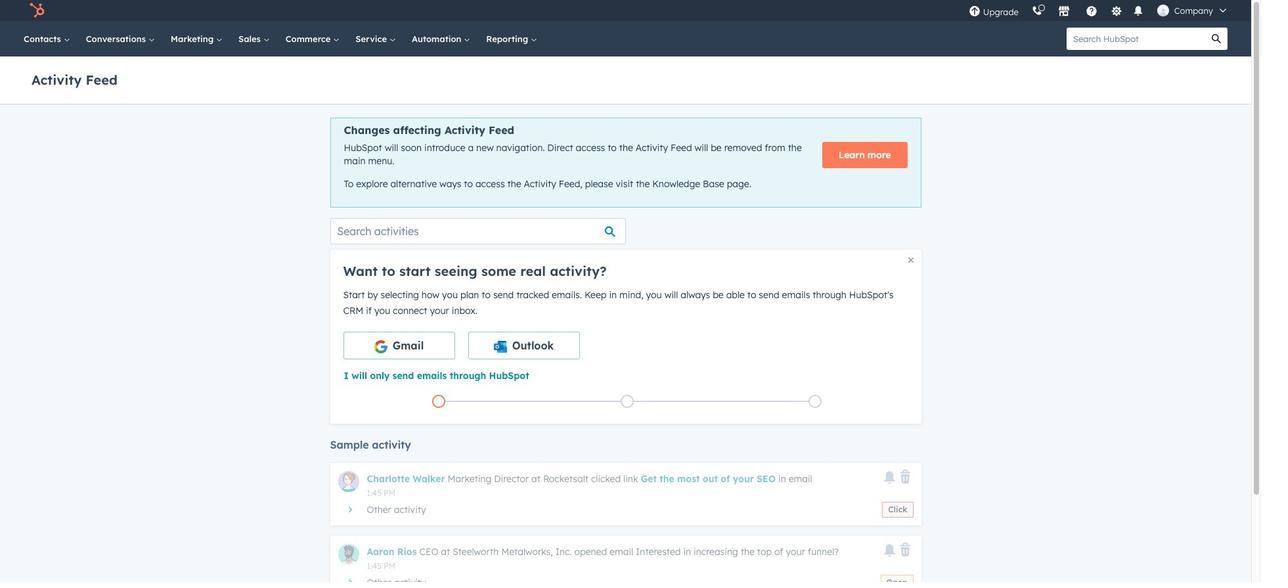Task type: locate. For each thing, give the bounding box(es) containing it.
list
[[345, 392, 910, 411]]

marketplaces image
[[1059, 6, 1070, 18]]

Search activities search field
[[330, 218, 626, 244]]

None checkbox
[[343, 332, 455, 359]]

None checkbox
[[468, 332, 580, 359]]

menu
[[963, 0, 1236, 21]]

close image
[[909, 257, 914, 263]]

jacob simon image
[[1158, 5, 1170, 16]]



Task type: describe. For each thing, give the bounding box(es) containing it.
onboarding.steps.sendtrackedemailingmail.title image
[[624, 399, 631, 406]]

Search HubSpot search field
[[1067, 28, 1206, 50]]

onboarding.steps.finalstep.title image
[[812, 399, 819, 406]]



Task type: vqa. For each thing, say whether or not it's contained in the screenshot.
'Search activities' search field
yes



